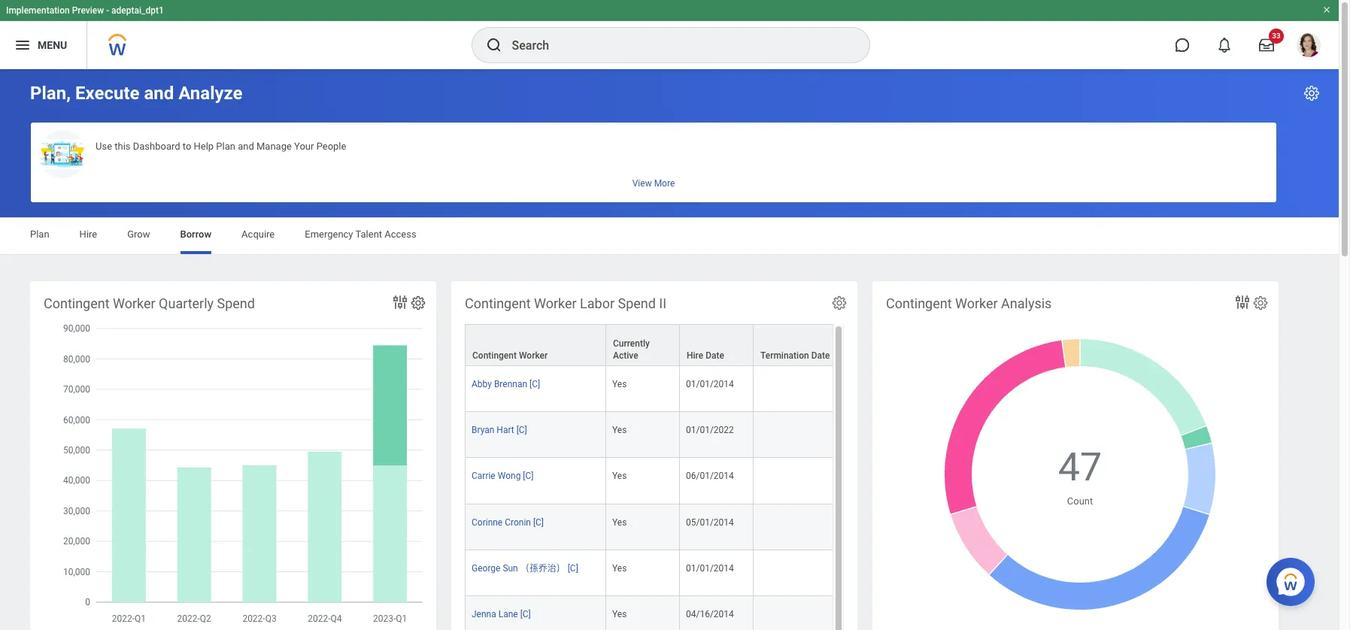 Task type: describe. For each thing, give the bounding box(es) containing it.
row containing george sun （孫乔治） [c]
[[465, 550, 1264, 596]]

bryan hart [c] link
[[472, 422, 527, 436]]

worker for analysis
[[955, 296, 998, 311]]

bryan hart [c]
[[472, 425, 527, 436]]

your
[[294, 141, 314, 152]]

plan inside button
[[216, 141, 235, 152]]

spend for quarterly
[[217, 296, 255, 311]]

contingent for contingent worker
[[472, 351, 517, 361]]

[c] for corinne cronin [c]
[[533, 517, 544, 528]]

yes for george sun （孫乔治） [c]
[[612, 563, 627, 574]]

people
[[316, 141, 346, 152]]

contingent worker quarterly spend
[[44, 296, 255, 311]]

contingent worker analysis element
[[872, 281, 1279, 630]]

04/16/2014
[[686, 609, 734, 620]]

currently active column header
[[606, 324, 680, 367]]

dashboard
[[133, 141, 180, 152]]

preview
[[72, 5, 104, 16]]

contingent worker column header
[[465, 324, 606, 367]]

yes for bryan hart [c]
[[612, 425, 627, 436]]

george sun （孫乔治） [c]
[[472, 563, 578, 574]]

and inside button
[[238, 141, 254, 152]]

active
[[613, 351, 638, 361]]

use this dashboard to help plan and manage your people
[[96, 141, 346, 152]]

worker for labor
[[534, 296, 577, 311]]

corinne cronin [c]
[[472, 517, 544, 528]]

george sun （孫乔治） [c] link
[[472, 560, 578, 574]]

implementation
[[6, 5, 70, 16]]

contingent worker labor spend ii
[[465, 296, 666, 311]]

count
[[1067, 495, 1093, 507]]

sun
[[503, 563, 518, 574]]

[c] for abby brennan [c]
[[530, 379, 540, 390]]

use this dashboard to help plan and manage your people button
[[31, 123, 1276, 202]]

access
[[385, 229, 416, 240]]

contingent worker button
[[466, 325, 605, 366]]

justify image
[[14, 36, 32, 54]]

row containing jenna lane [c]
[[465, 596, 1264, 630]]

carrie wong [c]
[[472, 471, 534, 482]]

tab list inside the 47 main content
[[15, 218, 1324, 254]]

carrie wong [c] link
[[472, 468, 534, 482]]

[c] right （孫乔治） on the bottom left of the page
[[568, 563, 578, 574]]

47
[[1058, 445, 1102, 490]]

use
[[96, 141, 112, 152]]

[c] for carrie wong [c]
[[523, 471, 534, 482]]

Search Workday  search field
[[512, 29, 838, 62]]

configure contingent worker labor spend ii image
[[831, 295, 848, 311]]

47 main content
[[0, 69, 1339, 630]]

worker inside popup button
[[519, 351, 548, 361]]

47 count
[[1058, 445, 1102, 507]]

cell for bryan hart [c]
[[754, 412, 842, 458]]

emergency
[[305, 229, 353, 240]]

configure and view chart data image
[[1234, 293, 1252, 311]]

33
[[1272, 32, 1281, 40]]

hire date button
[[680, 325, 753, 366]]

termination date
[[760, 351, 830, 361]]

borrow
[[180, 229, 211, 240]]

contingent worker
[[472, 351, 548, 361]]

cell for george sun （孫乔治） [c]
[[754, 550, 842, 596]]

execute
[[75, 83, 139, 104]]

implementation preview -   adeptai_dpt1
[[6, 5, 164, 16]]

ii
[[659, 296, 666, 311]]

menu button
[[0, 21, 87, 69]]

worker for quarterly
[[113, 296, 155, 311]]

hire for hire date
[[687, 351, 703, 361]]

contingent worker quarterly spend element
[[30, 281, 436, 630]]

configure contingent worker quarterly spend image
[[410, 295, 426, 311]]

date for hire date
[[706, 351, 724, 361]]

menu
[[38, 39, 67, 51]]

abby brennan [c]
[[472, 379, 540, 390]]

this
[[115, 141, 131, 152]]

[c] for jenna lane [c]
[[520, 609, 531, 620]]

date for termination date
[[811, 351, 830, 361]]

yes for corinne cronin [c]
[[612, 517, 627, 528]]

0 horizontal spatial and
[[144, 83, 174, 104]]

currently active
[[613, 339, 650, 361]]

cronin
[[505, 517, 531, 528]]

to
[[183, 141, 191, 152]]

corinne cronin [c] link
[[472, 514, 544, 528]]

cell for carrie wong [c]
[[754, 458, 842, 504]]

01/01/2014 for abby brennan [c]
[[686, 379, 734, 390]]

05/01/2014
[[686, 517, 734, 528]]



Task type: locate. For each thing, give the bounding box(es) containing it.
01/01/2014 down 05/01/2014
[[686, 563, 734, 574]]

talent
[[355, 229, 382, 240]]

cell
[[754, 366, 842, 412], [754, 412, 842, 458], [754, 458, 842, 504], [754, 504, 842, 550], [754, 550, 842, 596], [754, 596, 842, 630]]

plan,
[[30, 83, 71, 104]]

[c] for bryan hart [c]
[[516, 425, 527, 436]]

01/01/2014 for george sun （孫乔治） [c]
[[686, 563, 734, 574]]

manage
[[256, 141, 292, 152]]

7 row from the top
[[465, 596, 1264, 630]]

corinne
[[472, 517, 503, 528]]

currently
[[613, 339, 650, 349]]

2 01/01/2014 from the top
[[686, 563, 734, 574]]

cell for abby brennan [c]
[[754, 366, 842, 412]]

3 row from the top
[[465, 412, 1264, 458]]

plan inside tab list
[[30, 229, 49, 240]]

menu banner
[[0, 0, 1339, 69]]

plan
[[216, 141, 235, 152], [30, 229, 49, 240]]

0 vertical spatial hire
[[79, 229, 97, 240]]

1 horizontal spatial date
[[811, 351, 830, 361]]

labor
[[580, 296, 615, 311]]

worker up brennan
[[519, 351, 548, 361]]

grow
[[127, 229, 150, 240]]

analysis
[[1001, 296, 1052, 311]]

abby
[[472, 379, 492, 390]]

analyze
[[178, 83, 243, 104]]

contingent for contingent worker labor spend ii
[[465, 296, 531, 311]]

and
[[144, 83, 174, 104], [238, 141, 254, 152]]

1 horizontal spatial plan
[[216, 141, 235, 152]]

worker
[[113, 296, 155, 311], [534, 296, 577, 311], [955, 296, 998, 311], [519, 351, 548, 361]]

george
[[472, 563, 500, 574]]

2 yes from the top
[[612, 425, 627, 436]]

hire for hire
[[79, 229, 97, 240]]

hire inside tab list
[[79, 229, 97, 240]]

4 yes from the top
[[612, 517, 627, 528]]

spend for labor
[[618, 296, 656, 311]]

spend
[[217, 296, 255, 311], [618, 296, 656, 311]]

configure contingent worker analysis image
[[1252, 295, 1269, 311]]

spend left ii
[[618, 296, 656, 311]]

jenna lane [c] link
[[472, 606, 531, 620]]

row
[[465, 324, 1264, 367], [465, 366, 1264, 412], [465, 412, 1264, 458], [465, 458, 1264, 504], [465, 504, 1264, 550], [465, 550, 1264, 596], [465, 596, 1264, 630]]

1 date from the left
[[706, 351, 724, 361]]

yes for jenna lane [c]
[[612, 609, 627, 620]]

acquire
[[242, 229, 275, 240]]

hire date column header
[[680, 324, 754, 367]]

jenna lane [c]
[[472, 609, 531, 620]]

abby brennan [c] link
[[472, 376, 540, 390]]

1 vertical spatial and
[[238, 141, 254, 152]]

-
[[106, 5, 109, 16]]

wong
[[498, 471, 521, 482]]

3 yes from the top
[[612, 471, 627, 482]]

tab list containing plan
[[15, 218, 1324, 254]]

row containing currently active
[[465, 324, 1264, 367]]

hire inside popup button
[[687, 351, 703, 361]]

1 vertical spatial 01/01/2014
[[686, 563, 734, 574]]

0 vertical spatial 01/01/2014
[[686, 379, 734, 390]]

0 vertical spatial and
[[144, 83, 174, 104]]

[c] right lane at the bottom
[[520, 609, 531, 620]]

date left "termination"
[[706, 351, 724, 361]]

4 cell from the top
[[754, 504, 842, 550]]

contingent inside contingent worker quarterly spend element
[[44, 296, 109, 311]]

cell for jenna lane [c]
[[754, 596, 842, 630]]

row containing abby brennan [c]
[[465, 366, 1264, 412]]

jenna
[[472, 609, 496, 620]]

[c]
[[530, 379, 540, 390], [516, 425, 527, 436], [523, 471, 534, 482], [533, 517, 544, 528], [568, 563, 578, 574], [520, 609, 531, 620]]

1 horizontal spatial and
[[238, 141, 254, 152]]

1 yes from the top
[[612, 379, 627, 390]]

0 vertical spatial plan
[[216, 141, 235, 152]]

yes for abby brennan [c]
[[612, 379, 627, 390]]

[c] right wong
[[523, 471, 534, 482]]

[c] right brennan
[[530, 379, 540, 390]]

6 row from the top
[[465, 550, 1264, 596]]

yes
[[612, 379, 627, 390], [612, 425, 627, 436], [612, 471, 627, 482], [612, 517, 627, 528], [612, 563, 627, 574], [612, 609, 627, 620]]

hart
[[497, 425, 514, 436]]

0 horizontal spatial spend
[[217, 296, 255, 311]]

1 vertical spatial plan
[[30, 229, 49, 240]]

brennan
[[494, 379, 527, 390]]

0 horizontal spatial plan
[[30, 229, 49, 240]]

hire right currently active column header
[[687, 351, 703, 361]]

contingent
[[44, 296, 109, 311], [465, 296, 531, 311], [886, 296, 952, 311], [472, 351, 517, 361]]

currently active button
[[606, 325, 679, 366]]

yes for carrie wong [c]
[[612, 471, 627, 482]]

contingent for contingent worker analysis
[[886, 296, 952, 311]]

1 horizontal spatial hire
[[687, 351, 703, 361]]

close environment banner image
[[1322, 5, 1331, 14]]

inbox large image
[[1259, 38, 1274, 53]]

worker left labor
[[534, 296, 577, 311]]

3 cell from the top
[[754, 458, 842, 504]]

configure and view chart data image
[[391, 293, 409, 311]]

tab list
[[15, 218, 1324, 254]]

1 row from the top
[[465, 324, 1264, 367]]

search image
[[485, 36, 503, 54]]

and left analyze
[[144, 83, 174, 104]]

worker left quarterly
[[113, 296, 155, 311]]

carrie
[[472, 471, 495, 482]]

01/01/2014 down hire date at the bottom of the page
[[686, 379, 734, 390]]

5 yes from the top
[[612, 563, 627, 574]]

6 yes from the top
[[612, 609, 627, 620]]

profile logan mcneil image
[[1297, 33, 1321, 60]]

4 row from the top
[[465, 458, 1264, 504]]

row containing carrie wong [c]
[[465, 458, 1264, 504]]

termination date button
[[754, 325, 842, 366]]

lane
[[498, 609, 518, 620]]

2 date from the left
[[811, 351, 830, 361]]

cell for corinne cronin [c]
[[754, 504, 842, 550]]

contingent inside contingent worker analysis element
[[886, 296, 952, 311]]

1 01/01/2014 from the top
[[686, 379, 734, 390]]

quarterly
[[159, 296, 214, 311]]

date inside column header
[[706, 351, 724, 361]]

5 cell from the top
[[754, 550, 842, 596]]

bryan
[[472, 425, 494, 436]]

plan, execute and analyze
[[30, 83, 243, 104]]

date
[[706, 351, 724, 361], [811, 351, 830, 361]]

2 spend from the left
[[618, 296, 656, 311]]

configure this page image
[[1303, 84, 1321, 102]]

termination
[[760, 351, 809, 361]]

worker left analysis
[[955, 296, 998, 311]]

emergency talent access
[[305, 229, 416, 240]]

hire
[[79, 229, 97, 240], [687, 351, 703, 361]]

（孫乔治）
[[520, 563, 565, 574]]

0 horizontal spatial date
[[706, 351, 724, 361]]

date right "termination"
[[811, 351, 830, 361]]

47 button
[[1058, 442, 1104, 494]]

hire left the grow
[[79, 229, 97, 240]]

1 cell from the top
[[754, 366, 842, 412]]

[c] right hart in the left bottom of the page
[[516, 425, 527, 436]]

2 row from the top
[[465, 366, 1264, 412]]

33 button
[[1250, 29, 1284, 62]]

help
[[194, 141, 214, 152]]

and left manage
[[238, 141, 254, 152]]

row containing bryan hart [c]
[[465, 412, 1264, 458]]

01/01/2022
[[686, 425, 734, 436]]

0 horizontal spatial hire
[[79, 229, 97, 240]]

adeptai_dpt1
[[111, 5, 164, 16]]

hire date
[[687, 351, 724, 361]]

1 vertical spatial hire
[[687, 351, 703, 361]]

06/01/2014
[[686, 471, 734, 482]]

spend right quarterly
[[217, 296, 255, 311]]

contingent worker analysis
[[886, 296, 1052, 311]]

01/01/2014
[[686, 379, 734, 390], [686, 563, 734, 574]]

[c] right cronin
[[533, 517, 544, 528]]

notifications large image
[[1217, 38, 1232, 53]]

contingent for contingent worker quarterly spend
[[44, 296, 109, 311]]

contingent inside contingent worker popup button
[[472, 351, 517, 361]]

5 row from the top
[[465, 504, 1264, 550]]

contingent worker labor spend ii element
[[451, 281, 1264, 630]]

1 horizontal spatial spend
[[618, 296, 656, 311]]

row containing corinne cronin [c]
[[465, 504, 1264, 550]]

1 spend from the left
[[217, 296, 255, 311]]

2 cell from the top
[[754, 412, 842, 458]]

6 cell from the top
[[754, 596, 842, 630]]



Task type: vqa. For each thing, say whether or not it's contained in the screenshot.
Configure Contingent Worker Analysis icon
yes



